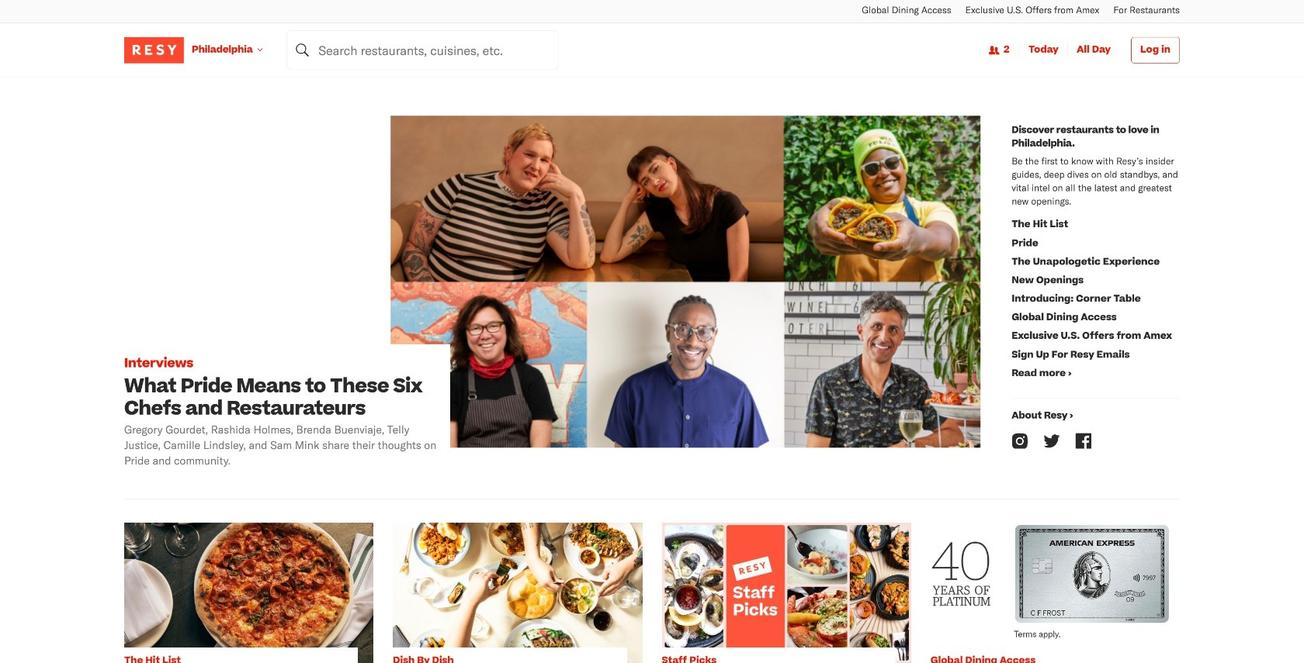 Task type: describe. For each thing, give the bounding box(es) containing it.
resy blog content element
[[124, 77, 1180, 664]]

gregory gourdet, rashida holmes, brenda buenviaje, telly justice, camille lindsley, and sam mink share their thoughts on pride and community. element
[[124, 422, 439, 469]]

Search restaurants, cuisines, etc. text field
[[287, 31, 559, 69]]

about resy, statistics, and social media links element
[[1004, 116, 1180, 477]]

what pride means to these six chefs and restaurateurs - gregory gourdet, rashida holmes, brenda buenviaje, telly justice, camille lindsley, and sam mink share their thoughts on pride and community. element
[[124, 116, 1004, 477]]



Task type: locate. For each thing, give the bounding box(es) containing it.
None field
[[287, 31, 559, 69]]



Task type: vqa. For each thing, say whether or not it's contained in the screenshot.
4.7 out of 5 stars IMAGE
no



